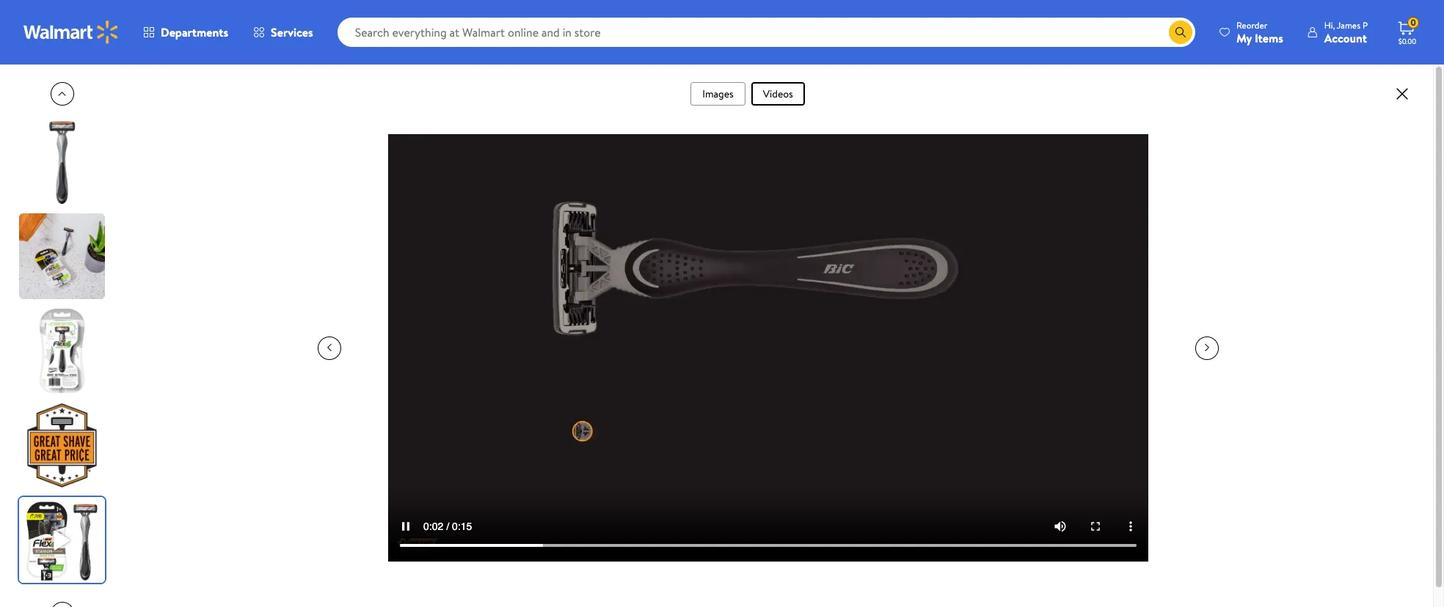 Task type: vqa. For each thing, say whether or not it's contained in the screenshot.
RETURNS
no



Task type: describe. For each thing, give the bounding box(es) containing it.
videos button
[[751, 82, 805, 106]]

3
[[1029, 487, 1034, 501]]

image 8 of bic flex 4 titanium sensitive men's disposable razors, 4 blade, 3-count image
[[19, 308, 105, 394]]

auto-
[[1092, 203, 1116, 218]]

2 bic from the top
[[944, 275, 967, 295]]

disposable
[[1175, 275, 1244, 295]]

essentials
[[718, 71, 762, 86]]

view video image
[[878, 269, 896, 286]]

$2.16/ea
[[1016, 517, 1047, 530]]

1 horizontal spatial 4
[[1001, 275, 1010, 295]]

&
[[709, 71, 716, 86]]

videos
[[763, 87, 793, 101]]

1 bic from the top
[[944, 257, 960, 272]]

3 $6.47 $2.16/ea
[[1016, 487, 1047, 530]]

grocery & essentials link
[[664, 70, 769, 87]]

image 10 of bic flex 4 titanium sensitive men's disposable razors, 4 blade, 3-count image
[[19, 498, 105, 584]]

0 horizontal spatial 4
[[944, 297, 953, 317]]

images
[[703, 87, 734, 101]]

100+
[[944, 203, 966, 218]]

$6.47
[[1019, 503, 1044, 517]]

bought
[[968, 203, 1001, 218]]

3-
[[999, 297, 1013, 317]]

grocery
[[671, 71, 706, 86]]

men's
[[1134, 275, 1171, 295]]

Walmart Site-Wide search field
[[337, 18, 1196, 47]]

bic bic flex 4 titanium sensitive men's disposable razors, 4 blade, 3-count
[[944, 257, 1293, 317]]

images button
[[691, 82, 746, 106]]

previous media item image
[[324, 342, 335, 354]]



Task type: locate. For each thing, give the bounding box(es) containing it.
0 vertical spatial 4
[[1001, 275, 1010, 295]]

1 vertical spatial bic
[[944, 275, 967, 295]]

titanium
[[1013, 275, 1070, 295]]

purchase options option group
[[944, 571, 1301, 608]]

thanksgiving
[[781, 71, 840, 86]]

Search search field
[[337, 18, 1196, 47]]

grocery & essentials
[[671, 71, 762, 86]]

try
[[1077, 203, 1089, 218]]

bic link
[[944, 257, 960, 272]]

0 vertical spatial bic
[[944, 257, 960, 272]]

0
[[1411, 16, 1416, 29]]

thanksgiving link
[[774, 70, 846, 87]]

since
[[1003, 203, 1026, 218]]

yesterday,
[[1028, 203, 1074, 218]]

0 $0.00
[[1399, 16, 1417, 46]]

bic down bic link
[[944, 275, 967, 295]]

4 left blade,
[[944, 297, 953, 317]]

1 vertical spatial 4
[[944, 297, 953, 317]]

next media item image
[[1202, 342, 1213, 354]]

blade,
[[956, 297, 996, 317]]

count per pack list
[[941, 480, 1304, 548]]

4 right the flex
[[1001, 275, 1010, 295]]

walmart image
[[23, 21, 119, 44]]

close dialog image
[[1394, 85, 1412, 103]]

zoom image modal image
[[878, 236, 896, 254]]

previous image image
[[56, 88, 68, 100]]

flex
[[971, 275, 998, 295]]

4
[[1001, 275, 1010, 295], [944, 297, 953, 317]]

bic
[[944, 257, 960, 272], [944, 275, 967, 295]]

razors,
[[1247, 275, 1293, 295]]

bic up blade,
[[944, 257, 960, 272]]

image 6 of bic flex 4 titanium sensitive men's disposable razors, 4 blade, 3-count image
[[19, 119, 105, 205]]

$0.00
[[1399, 36, 1417, 46]]

100+ bought since yesterday, try auto-delivery
[[944, 203, 1151, 218]]

count
[[1013, 297, 1052, 317]]

sensitive
[[1073, 275, 1130, 295]]

delivery
[[1116, 203, 1151, 218]]

image 7 of bic flex 4 titanium sensitive men's disposable razors, 4 blade, 3-count image
[[19, 214, 105, 299]]

image 9 of bic flex 4 titanium sensitive men's disposable razors, 4 blade, 3-count image
[[19, 403, 105, 489]]



